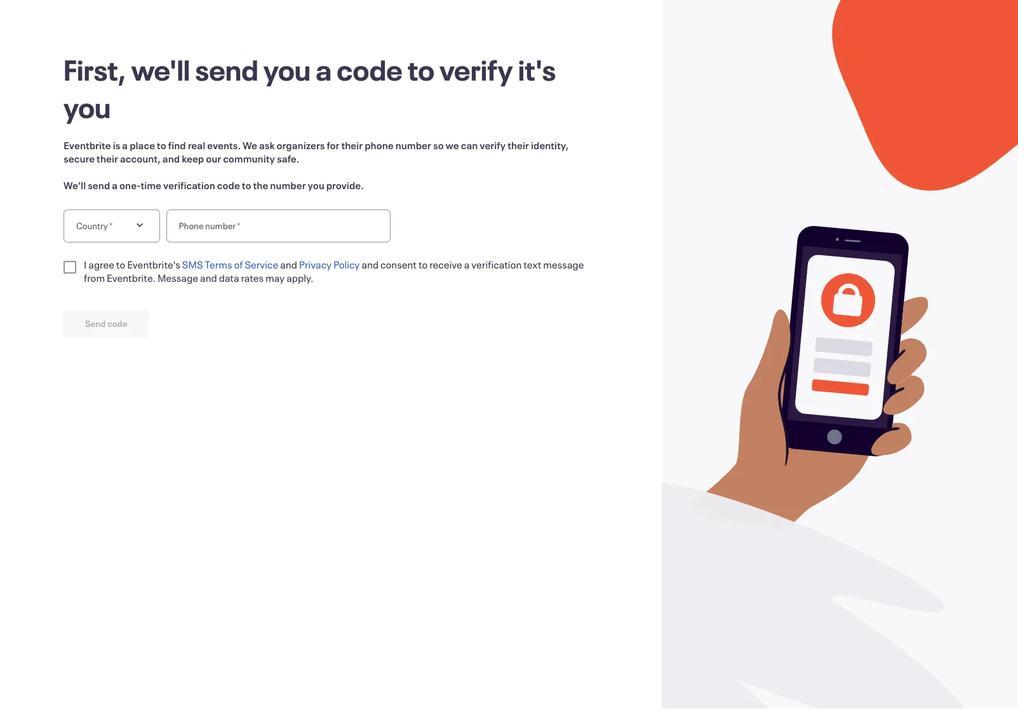 Task type: locate. For each thing, give the bounding box(es) containing it.
we'll send a one-time verification code to the number you provide.
[[64, 179, 364, 192]]

verify inside eventbrite is a place to find real events. we ask organizers for their phone number so we can verify their identity, secure their account, and keep our community safe.
[[480, 139, 506, 152]]

a inside first, we'll send you a code to verify it's you
[[316, 51, 332, 88]]

we'll
[[64, 179, 86, 192]]

message
[[158, 271, 198, 285]]

their right "secure"
[[97, 152, 118, 165]]

1 horizontal spatial send
[[195, 51, 258, 88]]

verification down keep
[[163, 179, 215, 192]]

verify inside first, we'll send you a code to verify it's you
[[440, 51, 513, 88]]

1 horizontal spatial code
[[217, 179, 240, 192]]

* right country
[[109, 220, 112, 232]]

number left so
[[396, 139, 431, 152]]

send inside first, we'll send you a code to verify it's you
[[195, 51, 258, 88]]

sms
[[182, 258, 203, 271]]

verification for a
[[472, 258, 522, 271]]

ask
[[259, 139, 275, 152]]

2 horizontal spatial code
[[337, 51, 403, 88]]

1 horizontal spatial *
[[237, 220, 240, 232]]

send
[[85, 318, 106, 330]]

apply.
[[287, 271, 314, 285]]

0 vertical spatial verify
[[440, 51, 513, 88]]

0 vertical spatial code
[[337, 51, 403, 88]]

we
[[243, 139, 257, 152]]

terms
[[205, 258, 232, 271]]

their right for
[[341, 139, 363, 152]]

* up of
[[237, 220, 240, 232]]

and left data
[[200, 271, 217, 285]]

identity,
[[531, 139, 569, 152]]

eventbrite.
[[107, 271, 156, 285]]

0 vertical spatial verification
[[163, 179, 215, 192]]

verify right can
[[480, 139, 506, 152]]

to
[[408, 51, 435, 88], [157, 139, 166, 152], [242, 179, 251, 192], [116, 258, 125, 271], [419, 258, 428, 271]]

eventbrite is a place to find real events. we ask organizers for their phone number so we can verify their identity, secure their account, and keep our community safe.
[[64, 139, 569, 165]]

and left keep
[[163, 152, 180, 165]]

a
[[316, 51, 332, 88], [122, 139, 128, 152], [112, 179, 118, 192], [464, 258, 470, 271]]

number
[[396, 139, 431, 152], [270, 179, 306, 192], [205, 220, 236, 232]]

country *
[[76, 220, 112, 232]]

1 vertical spatial verification
[[472, 258, 522, 271]]

code
[[337, 51, 403, 88], [217, 179, 240, 192], [107, 318, 128, 330]]

their left identity, at the right
[[508, 139, 529, 152]]

verification left text
[[472, 258, 522, 271]]

2 horizontal spatial their
[[508, 139, 529, 152]]

number right phone
[[205, 220, 236, 232]]

can
[[461, 139, 478, 152]]

number inside eventbrite is a place to find real events. we ask organizers for their phone number so we can verify their identity, secure their account, and keep our community safe.
[[396, 139, 431, 152]]

1 vertical spatial code
[[217, 179, 240, 192]]

you
[[264, 51, 311, 88], [64, 88, 111, 126], [308, 179, 325, 192]]

first,
[[64, 51, 126, 88]]

1 vertical spatial verify
[[480, 139, 506, 152]]

0 vertical spatial send
[[195, 51, 258, 88]]

time
[[141, 179, 161, 192]]

0 horizontal spatial send
[[88, 179, 110, 192]]

2 vertical spatial code
[[107, 318, 128, 330]]

eventbrite
[[64, 139, 111, 152]]

organizers
[[277, 139, 325, 152]]

2 horizontal spatial number
[[396, 139, 431, 152]]

verification inside and consent to receive a verification text message from eventbrite. message and data rates may apply.
[[472, 258, 522, 271]]

0 horizontal spatial verification
[[163, 179, 215, 192]]

find
[[168, 139, 186, 152]]

0 horizontal spatial code
[[107, 318, 128, 330]]

verification
[[163, 179, 215, 192], [472, 258, 522, 271]]

sms terms of service link
[[182, 258, 278, 271]]

account,
[[120, 152, 161, 165]]

and inside eventbrite is a place to find real events. we ask organizers for their phone number so we can verify their identity, secure their account, and keep our community safe.
[[163, 152, 180, 165]]

*
[[109, 220, 112, 232], [237, 220, 240, 232]]

verify
[[440, 51, 513, 88], [480, 139, 506, 152]]

phone
[[365, 139, 394, 152]]

0 horizontal spatial *
[[109, 220, 112, 232]]

we
[[446, 139, 459, 152]]

a inside eventbrite is a place to find real events. we ask organizers for their phone number so we can verify their identity, secure their account, and keep our community safe.
[[122, 139, 128, 152]]

0 horizontal spatial their
[[97, 152, 118, 165]]

the
[[253, 179, 268, 192]]

secure
[[64, 152, 95, 165]]

community
[[223, 152, 275, 165]]

0 vertical spatial number
[[396, 139, 431, 152]]

1 vertical spatial number
[[270, 179, 306, 192]]

1 horizontal spatial verification
[[472, 258, 522, 271]]

their
[[341, 139, 363, 152], [508, 139, 529, 152], [97, 152, 118, 165]]

send
[[195, 51, 258, 88], [88, 179, 110, 192]]

None field
[[242, 210, 378, 243]]

code inside first, we'll send you a code to verify it's you
[[337, 51, 403, 88]]

verify left it's
[[440, 51, 513, 88]]

and
[[163, 152, 180, 165], [280, 258, 297, 271], [362, 258, 379, 271], [200, 271, 217, 285]]

i agree to eventbrite's sms terms of service and privacy policy
[[84, 258, 360, 271]]

number down 'safe.'
[[270, 179, 306, 192]]

receive
[[430, 258, 462, 271]]

provide.
[[326, 179, 364, 192]]

verification for time
[[163, 179, 215, 192]]

2 vertical spatial number
[[205, 220, 236, 232]]

and right policy
[[362, 258, 379, 271]]



Task type: describe. For each thing, give the bounding box(es) containing it.
1 horizontal spatial number
[[270, 179, 306, 192]]

rates
[[241, 271, 264, 285]]

keep
[[182, 152, 204, 165]]

may
[[266, 271, 285, 285]]

privacy
[[299, 258, 332, 271]]

data
[[219, 271, 239, 285]]

we'll
[[131, 51, 190, 88]]

it's
[[518, 51, 556, 88]]

code inside button
[[107, 318, 128, 330]]

1 horizontal spatial their
[[341, 139, 363, 152]]

send code
[[85, 318, 128, 330]]

phone number *
[[179, 220, 240, 232]]

and left privacy
[[280, 258, 297, 271]]

first, we'll send you a code to verify it's you
[[64, 51, 556, 126]]

real
[[188, 139, 205, 152]]

message
[[543, 258, 584, 271]]

one-
[[119, 179, 141, 192]]

service
[[245, 258, 278, 271]]

agree
[[88, 258, 114, 271]]

policy
[[334, 258, 360, 271]]

to inside and consent to receive a verification text message from eventbrite. message and data rates may apply.
[[419, 258, 428, 271]]

place
[[130, 139, 155, 152]]

of
[[234, 258, 243, 271]]

1 * from the left
[[109, 220, 112, 232]]

a inside and consent to receive a verification text message from eventbrite. message and data rates may apply.
[[464, 258, 470, 271]]

0 horizontal spatial number
[[205, 220, 236, 232]]

country
[[76, 220, 108, 232]]

is
[[113, 139, 120, 152]]

privacy policy link
[[299, 258, 360, 271]]

consent
[[381, 258, 417, 271]]

events.
[[207, 139, 241, 152]]

text
[[524, 258, 542, 271]]

our
[[206, 152, 221, 165]]

2 * from the left
[[237, 220, 240, 232]]

safe.
[[277, 152, 300, 165]]

eventbrite's
[[127, 258, 180, 271]]

phone
[[179, 220, 204, 232]]

1 vertical spatial send
[[88, 179, 110, 192]]

to inside eventbrite is a place to find real events. we ask organizers for their phone number so we can verify their identity, secure their account, and keep our community safe.
[[157, 139, 166, 152]]

to inside first, we'll send you a code to verify it's you
[[408, 51, 435, 88]]

from
[[84, 271, 105, 285]]

i
[[84, 258, 87, 271]]

send code button
[[64, 310, 149, 338]]

and consent to receive a verification text message from eventbrite. message and data rates may apply.
[[84, 258, 584, 285]]

so
[[433, 139, 444, 152]]

for
[[327, 139, 340, 152]]



Task type: vqa. For each thing, say whether or not it's contained in the screenshot.
for
yes



